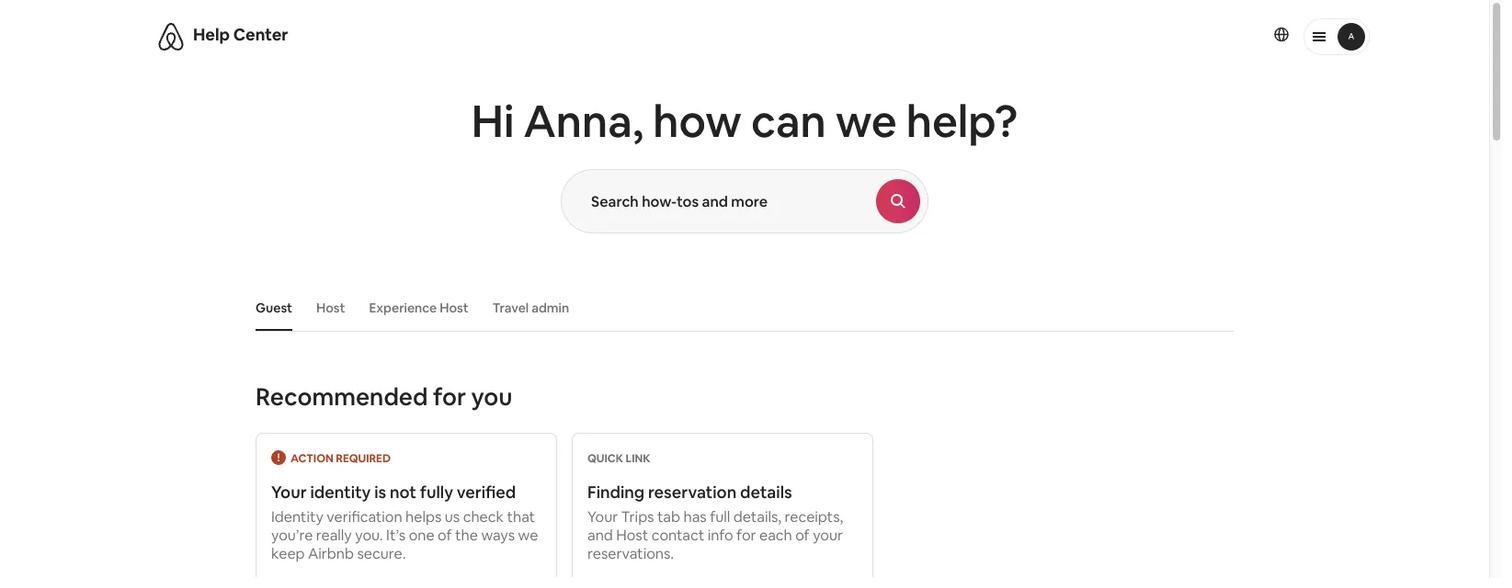 Task type: describe. For each thing, give the bounding box(es) containing it.
the
[[455, 525, 478, 544]]

can
[[751, 92, 826, 150]]

airbnb homepage image
[[156, 22, 186, 51]]

you're
[[271, 525, 313, 544]]

helps
[[406, 507, 442, 526]]

required
[[336, 451, 391, 466]]

that
[[507, 507, 535, 526]]

fully
[[420, 482, 453, 503]]

ways
[[481, 525, 515, 544]]

tab
[[657, 507, 680, 526]]

we inside identity verification helps us check that you're really you. it's one of the ways we keep airbnb secure.
[[518, 525, 538, 544]]

finding reservation details
[[587, 482, 792, 503]]

has
[[684, 507, 707, 526]]

help center link
[[193, 24, 288, 46]]

one
[[409, 525, 434, 544]]

your trips tab has full details, receipts, and host contact info for each of your reservations.
[[587, 507, 843, 563]]

info
[[708, 525, 733, 544]]

keep
[[271, 544, 305, 563]]

not
[[390, 482, 417, 503]]

Search how-tos and more search field
[[562, 170, 876, 233]]

and
[[587, 525, 613, 544]]

travel admin
[[492, 300, 569, 316]]

travel admin button
[[483, 291, 578, 325]]

anna,
[[524, 92, 644, 150]]

it's
[[386, 525, 406, 544]]

your for your identity is not fully verified
[[271, 482, 307, 503]]

airbnb
[[308, 544, 354, 563]]

you
[[471, 382, 513, 412]]

1 horizontal spatial host
[[440, 300, 469, 316]]

experience host
[[369, 300, 469, 316]]

action
[[291, 451, 334, 466]]

experience
[[369, 300, 437, 316]]

recommended
[[256, 382, 428, 412]]

trips
[[621, 507, 654, 526]]

each
[[759, 525, 792, 544]]

0 horizontal spatial host
[[316, 300, 345, 316]]

your
[[813, 525, 843, 544]]

reservation
[[648, 482, 737, 503]]

full
[[710, 507, 730, 526]]

quick
[[587, 451, 623, 466]]

details,
[[733, 507, 782, 526]]

your for your trips tab has full details, receipts, and host contact info for each of your reservations.
[[587, 507, 618, 526]]

secure.
[[357, 544, 406, 563]]

center
[[233, 24, 288, 46]]

experience host button
[[360, 291, 478, 325]]

of inside identity verification helps us check that you're really you. it's one of the ways we keep airbnb secure.
[[438, 525, 452, 544]]



Task type: vqa. For each thing, say whether or not it's contained in the screenshot.
receipts,
yes



Task type: locate. For each thing, give the bounding box(es) containing it.
of inside your trips tab has full details, receipts, and host contact info for each of your reservations.
[[795, 525, 810, 544]]

0 vertical spatial we
[[836, 92, 897, 150]]

you.
[[355, 525, 383, 544]]

2 horizontal spatial host
[[616, 525, 648, 544]]

host right 'and'
[[616, 525, 648, 544]]

1 horizontal spatial for
[[737, 525, 756, 544]]

help center
[[193, 24, 288, 46]]

of left your
[[795, 525, 810, 544]]

help
[[193, 24, 230, 46]]

finding
[[587, 482, 645, 503]]

admin
[[532, 300, 569, 316]]

quick link
[[587, 451, 651, 466]]

hi anna, how can we help?
[[471, 92, 1018, 150]]

details
[[740, 482, 792, 503]]

we
[[836, 92, 897, 150], [518, 525, 538, 544]]

0 vertical spatial for
[[433, 382, 466, 412]]

None search field
[[561, 169, 929, 234]]

for right "info"
[[737, 525, 756, 544]]

action required
[[291, 451, 391, 466]]

0 horizontal spatial your
[[271, 482, 307, 503]]

your inside your trips tab has full details, receipts, and host contact info for each of your reservations.
[[587, 507, 618, 526]]

receipts,
[[785, 507, 843, 526]]

main navigation menu image
[[1338, 23, 1365, 50]]

host button
[[307, 291, 354, 325]]

guest button
[[246, 291, 302, 325]]

1 of from the left
[[438, 525, 452, 544]]

your down finding in the left of the page
[[587, 507, 618, 526]]

reservations.
[[587, 544, 674, 563]]

1 horizontal spatial we
[[836, 92, 897, 150]]

travel
[[492, 300, 529, 316]]

for inside your trips tab has full details, receipts, and host contact info for each of your reservations.
[[737, 525, 756, 544]]

host inside your trips tab has full details, receipts, and host contact info for each of your reservations.
[[616, 525, 648, 544]]

us
[[445, 507, 460, 526]]

0 horizontal spatial we
[[518, 525, 538, 544]]

how
[[653, 92, 742, 150]]

link
[[626, 451, 651, 466]]

your up identity
[[271, 482, 307, 503]]

we right ways
[[518, 525, 538, 544]]

verification
[[327, 507, 402, 526]]

check
[[463, 507, 504, 526]]

we right can in the top of the page
[[836, 92, 897, 150]]

identity
[[310, 482, 371, 503]]

is
[[374, 482, 386, 503]]

guest
[[256, 300, 292, 316]]

host right guest
[[316, 300, 345, 316]]

hi
[[471, 92, 514, 150]]

0 horizontal spatial for
[[433, 382, 466, 412]]

help?
[[906, 92, 1018, 150]]

contact
[[652, 525, 704, 544]]

recommended for you
[[256, 382, 513, 412]]

verified
[[457, 482, 516, 503]]

really
[[316, 525, 352, 544]]

1 vertical spatial your
[[587, 507, 618, 526]]

2 of from the left
[[795, 525, 810, 544]]

identity verification helps us check that you're really you. it's one of the ways we keep airbnb secure.
[[271, 507, 538, 563]]

for
[[433, 382, 466, 412], [737, 525, 756, 544]]

for left you
[[433, 382, 466, 412]]

identity
[[271, 507, 323, 526]]

tab list
[[246, 285, 1234, 331]]

1 vertical spatial we
[[518, 525, 538, 544]]

of left the
[[438, 525, 452, 544]]

0 vertical spatial your
[[271, 482, 307, 503]]

host
[[316, 300, 345, 316], [440, 300, 469, 316], [616, 525, 648, 544]]

tab list containing guest
[[246, 285, 1234, 331]]

1 vertical spatial for
[[737, 525, 756, 544]]

host right experience on the left of the page
[[440, 300, 469, 316]]

your
[[271, 482, 307, 503], [587, 507, 618, 526]]

1 horizontal spatial your
[[587, 507, 618, 526]]

1 horizontal spatial of
[[795, 525, 810, 544]]

your identity is not fully verified
[[271, 482, 516, 503]]

of
[[438, 525, 452, 544], [795, 525, 810, 544]]

0 horizontal spatial of
[[438, 525, 452, 544]]



